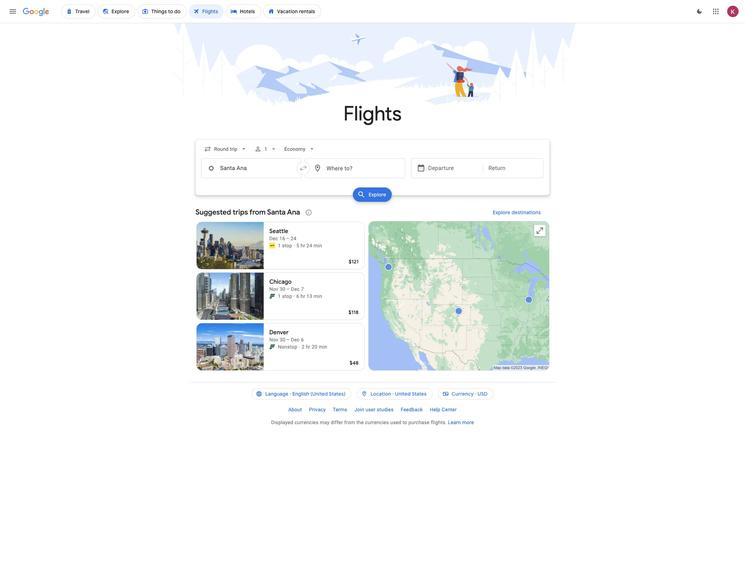 Task type: locate. For each thing, give the bounding box(es) containing it.
1 for seattle
[[278, 243, 281, 249]]

1 vertical spatial nov
[[269, 337, 278, 343]]

2 hr 20 min
[[302, 344, 327, 350]]

30 – dec down chicago
[[280, 287, 300, 292]]

explore inside the flight search field
[[369, 192, 386, 198]]

explore
[[369, 192, 386, 198], [493, 210, 511, 216]]

location
[[371, 391, 391, 398]]

min right the 24
[[314, 243, 322, 249]]

0 horizontal spatial  image
[[294, 242, 295, 250]]

dec
[[269, 236, 278, 242]]

2 vertical spatial 1
[[278, 294, 281, 300]]

1 1 stop from the top
[[278, 243, 292, 249]]

frontier image
[[269, 294, 275, 300], [269, 344, 275, 350]]

Where to? text field
[[305, 159, 406, 178]]

frontier image down chicago
[[269, 294, 275, 300]]

0 vertical spatial explore
[[369, 192, 386, 198]]

terms link
[[329, 404, 351, 416]]

118 US dollars text field
[[349, 310, 359, 316]]

studies
[[377, 407, 394, 413]]

terms
[[333, 407, 347, 413]]

 image left 5
[[294, 242, 295, 250]]

 image
[[294, 293, 295, 300]]

0 vertical spatial hr
[[301, 243, 305, 249]]

seattle dec 16 – 24
[[269, 228, 297, 242]]

30 – dec inside denver nov 30 – dec 6
[[280, 337, 300, 343]]

 image for denver
[[299, 344, 300, 351]]

 image left 2
[[299, 344, 300, 351]]

join user studies
[[355, 407, 394, 413]]

30 – dec up nonstop
[[280, 337, 300, 343]]

stop down 16 – 24
[[282, 243, 292, 249]]

frontier image left nonstop
[[269, 344, 275, 350]]

hr right 5
[[301, 243, 305, 249]]

denver
[[269, 329, 289, 337]]

1 stop from the top
[[282, 243, 292, 249]]

explore down where to? text field in the top of the page
[[369, 192, 386, 198]]

2 vertical spatial min
[[319, 344, 327, 350]]

chicago nov 30 – dec 7
[[269, 279, 304, 292]]

None text field
[[201, 159, 302, 178]]

1 frontier image from the top
[[269, 294, 275, 300]]

30 – dec inside chicago nov 30 – dec 7
[[280, 287, 300, 292]]

min right '13'
[[314, 294, 322, 300]]

0 vertical spatial stop
[[282, 243, 292, 249]]

explore destinations
[[493, 210, 541, 216]]

2 30 – dec from the top
[[280, 337, 300, 343]]

5
[[297, 243, 299, 249]]

0 horizontal spatial currencies
[[295, 420, 319, 426]]

0 vertical spatial  image
[[294, 242, 295, 250]]

30 – dec
[[280, 287, 300, 292], [280, 337, 300, 343]]

min right 20
[[319, 344, 327, 350]]

flights.
[[431, 420, 447, 426]]

from right trips on the left top of the page
[[250, 208, 266, 217]]

6 left '13'
[[297, 294, 299, 300]]

1 vertical spatial explore
[[493, 210, 511, 216]]

currencies down join user studies link
[[365, 420, 389, 426]]

currencies
[[295, 420, 319, 426], [365, 420, 389, 426]]

$118
[[349, 310, 359, 316]]

hr
[[301, 243, 305, 249], [301, 294, 305, 300], [306, 344, 310, 350]]

1 inside popup button
[[265, 146, 268, 152]]

16 – 24
[[279, 236, 297, 242]]

min for chicago
[[314, 294, 322, 300]]

2 vertical spatial hr
[[306, 344, 310, 350]]

min for seattle
[[314, 243, 322, 249]]

6
[[297, 294, 299, 300], [301, 337, 304, 343]]

30 – dec for chicago
[[280, 287, 300, 292]]

from
[[250, 208, 266, 217], [344, 420, 355, 426]]

13
[[307, 294, 312, 300]]

 image
[[294, 242, 295, 250], [299, 344, 300, 351]]

1 vertical spatial  image
[[299, 344, 300, 351]]

1 horizontal spatial 6
[[301, 337, 304, 343]]

2 frontier image from the top
[[269, 344, 275, 350]]

1 vertical spatial 30 – dec
[[280, 337, 300, 343]]

nov for denver
[[269, 337, 278, 343]]

0 horizontal spatial 6
[[297, 294, 299, 300]]

join
[[355, 407, 364, 413]]

1 30 – dec from the top
[[280, 287, 300, 292]]

nov down denver
[[269, 337, 278, 343]]

trips
[[233, 208, 248, 217]]

6 up 2
[[301, 337, 304, 343]]

nov inside denver nov 30 – dec 6
[[269, 337, 278, 343]]

1 horizontal spatial from
[[344, 420, 355, 426]]

feedback link
[[397, 404, 426, 416]]

1 currencies from the left
[[295, 420, 319, 426]]

0 vertical spatial 1 stop
[[278, 243, 292, 249]]

explore left destinations
[[493, 210, 511, 216]]

hr right 2
[[306, 344, 310, 350]]

2 stop from the top
[[282, 294, 292, 300]]

1 vertical spatial 6
[[301, 337, 304, 343]]

help
[[430, 407, 441, 413]]

0 horizontal spatial from
[[250, 208, 266, 217]]

24
[[307, 243, 312, 249]]

santa
[[267, 208, 286, 217]]

spirit image
[[269, 243, 275, 249]]

2 nov from the top
[[269, 337, 278, 343]]

stop
[[282, 243, 292, 249], [282, 294, 292, 300]]

0 vertical spatial nov
[[269, 287, 278, 292]]

united states
[[395, 391, 427, 398]]

None field
[[201, 143, 250, 156], [282, 143, 318, 156], [201, 143, 250, 156], [282, 143, 318, 156]]

1 stop down chicago nov 30 – dec 7
[[278, 294, 292, 300]]

7
[[301, 287, 304, 292]]

used
[[390, 420, 401, 426]]

0 vertical spatial 1
[[265, 146, 268, 152]]

min for denver
[[319, 344, 327, 350]]

1 nov from the top
[[269, 287, 278, 292]]

1 vertical spatial hr
[[301, 294, 305, 300]]

learn
[[448, 420, 461, 426]]

48 US dollars text field
[[350, 360, 359, 367]]

1 button
[[252, 141, 280, 158]]

1 vertical spatial stop
[[282, 294, 292, 300]]

1 vertical spatial 1
[[278, 243, 281, 249]]

5 hr 24 min
[[297, 243, 322, 249]]

30 – dec for denver
[[280, 337, 300, 343]]

0 vertical spatial frontier image
[[269, 294, 275, 300]]

nov
[[269, 287, 278, 292], [269, 337, 278, 343]]

1 vertical spatial from
[[344, 420, 355, 426]]

hr for chicago
[[301, 294, 305, 300]]

1
[[265, 146, 268, 152], [278, 243, 281, 249], [278, 294, 281, 300]]

1 stop
[[278, 243, 292, 249], [278, 294, 292, 300]]

1 stop down 16 – 24
[[278, 243, 292, 249]]

1 vertical spatial 1 stop
[[278, 294, 292, 300]]

0 vertical spatial min
[[314, 243, 322, 249]]

1 horizontal spatial  image
[[299, 344, 300, 351]]

0 vertical spatial from
[[250, 208, 266, 217]]

explore destinations button
[[484, 204, 550, 221]]

stop for seattle
[[282, 243, 292, 249]]

stop down chicago nov 30 – dec 7
[[282, 294, 292, 300]]

0 horizontal spatial explore
[[369, 192, 386, 198]]

2 1 stop from the top
[[278, 294, 292, 300]]

min
[[314, 243, 322, 249], [314, 294, 322, 300], [319, 344, 327, 350]]

explore inside suggested trips from santa ana region
[[493, 210, 511, 216]]

usd
[[478, 391, 488, 398]]

may
[[320, 420, 330, 426]]

hr left '13'
[[301, 294, 305, 300]]

explore for explore destinations
[[493, 210, 511, 216]]

 image for seattle
[[294, 242, 295, 250]]

Return text field
[[489, 159, 538, 178]]

purchase
[[409, 420, 430, 426]]

1 vertical spatial min
[[314, 294, 322, 300]]

2
[[302, 344, 305, 350]]

nov inside chicago nov 30 – dec 7
[[269, 287, 278, 292]]

currencies down the privacy in the bottom left of the page
[[295, 420, 319, 426]]

1 vertical spatial frontier image
[[269, 344, 275, 350]]

0 vertical spatial 30 – dec
[[280, 287, 300, 292]]

from left the
[[344, 420, 355, 426]]

privacy
[[309, 407, 326, 413]]

nov down chicago
[[269, 287, 278, 292]]

1 horizontal spatial currencies
[[365, 420, 389, 426]]

about
[[288, 407, 302, 413]]

english
[[293, 391, 309, 398]]

Flight search field
[[190, 140, 555, 204]]

1 horizontal spatial explore
[[493, 210, 511, 216]]



Task type: vqa. For each thing, say whether or not it's contained in the screenshot.
the bottom 'MIN'
yes



Task type: describe. For each thing, give the bounding box(es) containing it.
1 for chicago
[[278, 294, 281, 300]]

chicago
[[269, 279, 292, 286]]

nonstop
[[278, 344, 297, 350]]

user
[[366, 407, 376, 413]]

english (united states)
[[293, 391, 346, 398]]

the
[[357, 420, 364, 426]]

states
[[412, 391, 427, 398]]

displayed currencies may differ from the currencies used to purchase flights. learn more
[[271, 420, 474, 426]]

suggested
[[196, 208, 231, 217]]

frontier image for chicago
[[269, 294, 275, 300]]

Departure text field
[[428, 159, 478, 178]]

change appearance image
[[691, 3, 708, 20]]

$48
[[350, 360, 359, 367]]

frontier image for denver
[[269, 344, 275, 350]]

denver nov 30 – dec 6
[[269, 329, 304, 343]]

learn more link
[[448, 420, 474, 426]]

stop for chicago
[[282, 294, 292, 300]]

suggested trips from santa ana region
[[196, 204, 550, 374]]

seattle
[[269, 228, 288, 235]]

nov for chicago
[[269, 287, 278, 292]]

states)
[[329, 391, 346, 398]]

join user studies link
[[351, 404, 397, 416]]

1 stop for chicago
[[278, 294, 292, 300]]

 image inside suggested trips from santa ana region
[[294, 293, 295, 300]]

1 stop for seattle
[[278, 243, 292, 249]]

6 inside denver nov 30 – dec 6
[[301, 337, 304, 343]]

6 hr 13 min
[[297, 294, 322, 300]]

121 US dollars text field
[[349, 259, 359, 265]]

privacy link
[[306, 404, 329, 416]]

center
[[442, 407, 457, 413]]

destinations
[[512, 210, 541, 216]]

language
[[265, 391, 289, 398]]

hr for seattle
[[301, 243, 305, 249]]

(united
[[311, 391, 328, 398]]

help center
[[430, 407, 457, 413]]

suggested trips from santa ana
[[196, 208, 300, 217]]

to
[[403, 420, 407, 426]]

displayed
[[271, 420, 293, 426]]

united
[[395, 391, 411, 398]]

ana
[[287, 208, 300, 217]]

flights
[[344, 101, 402, 127]]

0 vertical spatial 6
[[297, 294, 299, 300]]

differ
[[331, 420, 343, 426]]

$121
[[349, 259, 359, 265]]

from inside region
[[250, 208, 266, 217]]

more
[[462, 420, 474, 426]]

about link
[[285, 404, 306, 416]]

main menu image
[[9, 7, 17, 16]]

20
[[312, 344, 318, 350]]

feedback
[[401, 407, 423, 413]]

help center link
[[426, 404, 461, 416]]

2 currencies from the left
[[365, 420, 389, 426]]

explore for explore
[[369, 192, 386, 198]]

explore button
[[353, 188, 392, 202]]

currency
[[452, 391, 474, 398]]

hr for denver
[[306, 344, 310, 350]]



